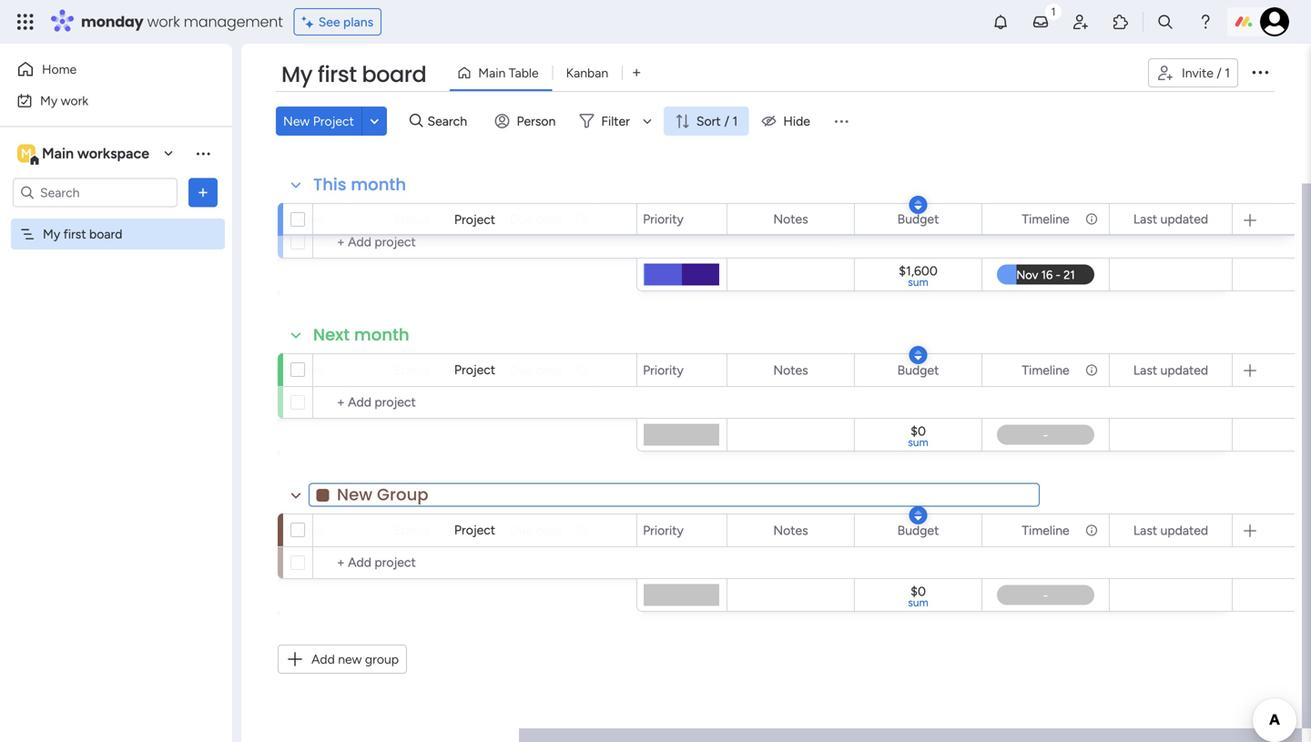 Task type: locate. For each thing, give the bounding box(es) containing it.
minutes
[[1172, 202, 1214, 217]]

1 updated from the top
[[1161, 211, 1209, 227]]

management
[[184, 11, 283, 32]]

high
[[650, 202, 677, 217]]

1 vertical spatial due date field
[[506, 360, 566, 380]]

1 owner field from the top
[[282, 209, 329, 229]]

0 horizontal spatial 1
[[733, 113, 738, 129]]

main inside workspace selection element
[[42, 145, 74, 162]]

month inside next month field
[[354, 323, 410, 347]]

$0 down sort desc image
[[911, 584, 926, 599]]

2 vertical spatial due date
[[510, 523, 562, 538]]

column information image
[[575, 212, 589, 226], [448, 363, 463, 378], [575, 363, 589, 378]]

1 budget from the top
[[898, 211, 939, 227]]

owner
[[286, 211, 325, 227], [286, 363, 325, 378], [286, 523, 325, 538]]

/ for invite
[[1217, 65, 1222, 81]]

1
[[1225, 65, 1231, 81], [733, 113, 738, 129]]

$1,600
[[899, 263, 938, 279]]

Timeline field
[[1018, 209, 1075, 229], [1018, 360, 1075, 380], [1018, 521, 1075, 541]]

my up the new
[[281, 59, 313, 90]]

0 vertical spatial 1
[[1225, 65, 1231, 81]]

2 vertical spatial due
[[510, 523, 533, 538]]

1 vertical spatial due
[[510, 363, 533, 378]]

1 horizontal spatial my first board
[[281, 59, 427, 90]]

1 horizontal spatial first
[[318, 59, 357, 90]]

my inside field
[[281, 59, 313, 90]]

2 notes from the top
[[774, 363, 809, 378]]

2 vertical spatial status
[[393, 523, 430, 538]]

1 vertical spatial + add project text field
[[322, 392, 629, 414]]

month right 'next'
[[354, 323, 410, 347]]

month inside 'this month' field
[[351, 173, 406, 196]]

2 vertical spatial notes
[[774, 523, 809, 538]]

3 last updated from the top
[[1134, 523, 1209, 538]]

add new group
[[312, 652, 399, 667]]

+ add project text field for $0
[[322, 552, 629, 574]]

1 vertical spatial timeline field
[[1018, 360, 1075, 380]]

3 notes from the top
[[774, 523, 809, 538]]

1 vertical spatial main
[[42, 145, 74, 162]]

0 horizontal spatial options image
[[194, 184, 212, 202]]

sort / 1
[[697, 113, 738, 129]]

2 vertical spatial status field
[[389, 521, 435, 541]]

Status field
[[389, 209, 435, 229], [389, 360, 435, 380], [389, 521, 435, 541]]

1 due from the top
[[510, 211, 533, 227]]

my down search in workspace field
[[43, 226, 60, 242]]

month
[[351, 173, 406, 196], [354, 323, 410, 347]]

24 minutes ago
[[1155, 202, 1236, 217]]

0 vertical spatial priority field
[[639, 209, 689, 229]]

notes
[[774, 211, 809, 227], [774, 363, 809, 378], [774, 523, 809, 538]]

updated for third last updated field from the top of the page
[[1161, 523, 1209, 538]]

add
[[312, 652, 335, 667]]

1 vertical spatial budget
[[898, 363, 939, 378]]

2 updated from the top
[[1161, 363, 1209, 378]]

2 vertical spatial priority field
[[639, 521, 689, 541]]

due
[[510, 211, 533, 227], [510, 363, 533, 378], [510, 523, 533, 538]]

1 vertical spatial updated
[[1161, 363, 1209, 378]]

my
[[281, 59, 313, 90], [40, 93, 58, 108], [43, 226, 60, 242]]

Notes field
[[769, 209, 813, 229], [769, 360, 813, 380], [769, 521, 813, 541]]

2 due date field from the top
[[506, 360, 566, 380]]

1 due date field from the top
[[506, 209, 566, 229]]

$1,600 sum
[[899, 263, 938, 289]]

notes field for status
[[769, 360, 813, 380]]

notes
[[799, 203, 829, 218]]

timeline
[[1022, 211, 1070, 227], [1022, 363, 1070, 378], [1022, 523, 1070, 538]]

1 last from the top
[[1134, 211, 1158, 227]]

/ right 'invite'
[[1217, 65, 1222, 81]]

0 horizontal spatial board
[[89, 226, 122, 242]]

1 vertical spatial $0
[[911, 584, 926, 599]]

option
[[0, 218, 232, 221]]

1 timeline from the top
[[1022, 211, 1070, 227]]

/
[[1217, 65, 1222, 81], [725, 113, 730, 129]]

None field
[[309, 483, 1040, 507]]

angle down image
[[370, 114, 379, 128]]

2 priority field from the top
[[639, 360, 689, 380]]

updated
[[1161, 211, 1209, 227], [1161, 363, 1209, 378], [1161, 523, 1209, 538]]

Budget field
[[893, 209, 944, 229], [893, 360, 944, 380], [893, 521, 944, 541]]

3 priority from the top
[[643, 523, 684, 538]]

1 vertical spatial 1
[[733, 113, 738, 129]]

2 budget from the top
[[898, 363, 939, 378]]

0 vertical spatial owner
[[286, 211, 325, 227]]

plans
[[343, 14, 374, 30]]

budget
[[898, 211, 939, 227], [898, 363, 939, 378], [898, 523, 939, 538]]

0 horizontal spatial first
[[63, 226, 86, 242]]

sort desc image up $1,600
[[915, 199, 922, 211]]

main left table
[[478, 65, 506, 81]]

options image down workspace options image at the left top of page
[[194, 184, 212, 202]]

first up new project
[[318, 59, 357, 90]]

my first board up the 'angle down' image in the left top of the page
[[281, 59, 427, 90]]

1 notes field from the top
[[769, 209, 813, 229]]

sum
[[908, 276, 929, 289], [908, 436, 929, 449], [908, 596, 929, 609]]

date
[[536, 211, 562, 227], [536, 363, 562, 378], [536, 523, 562, 538]]

Search field
[[423, 108, 478, 134]]

this month
[[313, 173, 406, 196]]

1 horizontal spatial main
[[478, 65, 506, 81]]

2 vertical spatial notes field
[[769, 521, 813, 541]]

1 $0 sum from the top
[[908, 424, 929, 449]]

options image
[[1250, 61, 1272, 83], [194, 184, 212, 202]]

$0 sum down sort desc image
[[908, 584, 929, 609]]

0 vertical spatial $0 sum
[[908, 424, 929, 449]]

0 vertical spatial $0
[[911, 424, 926, 439]]

1 right 'invite'
[[1225, 65, 1231, 81]]

updated for 1st last updated field from the top
[[1161, 211, 1209, 227]]

2 sum from the top
[[908, 436, 929, 449]]

2 timeline from the top
[[1022, 363, 1070, 378]]

1 vertical spatial budget field
[[893, 360, 944, 380]]

workspace selection element
[[17, 143, 152, 166]]

1 vertical spatial last updated field
[[1129, 360, 1213, 380]]

1 vertical spatial notes field
[[769, 360, 813, 380]]

first down search in workspace field
[[63, 226, 86, 242]]

stuck
[[395, 169, 428, 184]]

$0 up sort desc image
[[911, 424, 926, 439]]

monday work management
[[81, 11, 283, 32]]

work
[[147, 11, 180, 32], [61, 93, 88, 108]]

hide
[[784, 113, 811, 129]]

3 budget field from the top
[[893, 521, 944, 541]]

board up the 'angle down' image in the left top of the page
[[362, 59, 427, 90]]

3 due date field from the top
[[506, 521, 566, 541]]

my down home
[[40, 93, 58, 108]]

nov 17
[[521, 202, 557, 217]]

0 vertical spatial due date field
[[506, 209, 566, 229]]

2 vertical spatial last updated field
[[1129, 521, 1213, 541]]

1 horizontal spatial work
[[147, 11, 180, 32]]

3 budget from the top
[[898, 523, 939, 538]]

0 horizontal spatial my first board
[[43, 226, 122, 242]]

timeline field for due date
[[1018, 521, 1075, 541]]

next
[[313, 323, 350, 347]]

2 vertical spatial owner field
[[282, 521, 329, 541]]

3 notes field from the top
[[769, 521, 813, 541]]

my work
[[40, 93, 88, 108]]

main right workspace icon at the left of the page
[[42, 145, 74, 162]]

status
[[393, 211, 430, 227], [393, 363, 430, 378], [393, 523, 430, 538]]

priority for notes
[[643, 523, 684, 538]]

work down home
[[61, 93, 88, 108]]

month for next month
[[354, 323, 410, 347]]

priority
[[643, 211, 684, 227], [643, 363, 684, 378], [643, 523, 684, 538]]

2 date from the top
[[536, 363, 562, 378]]

options image down john smith icon
[[1250, 61, 1272, 83]]

1 due date from the top
[[510, 211, 562, 227]]

my first board down search in workspace field
[[43, 226, 122, 242]]

1 vertical spatial priority field
[[639, 360, 689, 380]]

last
[[1134, 211, 1158, 227], [1134, 363, 1158, 378], [1134, 523, 1158, 538]]

0 vertical spatial last
[[1134, 211, 1158, 227]]

0 vertical spatial work
[[147, 11, 180, 32]]

column information image
[[448, 212, 463, 226], [1085, 212, 1099, 226], [1085, 363, 1099, 378], [448, 523, 463, 538], [575, 523, 589, 538], [1085, 523, 1099, 538]]

1 vertical spatial $0 sum
[[908, 584, 929, 609]]

priority field for status
[[639, 209, 689, 229]]

$0
[[911, 424, 926, 439], [911, 584, 926, 599]]

0 vertical spatial main
[[478, 65, 506, 81]]

1 vertical spatial date
[[536, 363, 562, 378]]

2 vertical spatial due date field
[[506, 521, 566, 541]]

search everything image
[[1157, 13, 1175, 31]]

my first board inside field
[[281, 59, 427, 90]]

0 vertical spatial due date
[[510, 211, 562, 227]]

Due date field
[[506, 209, 566, 229], [506, 360, 566, 380], [506, 521, 566, 541]]

1 vertical spatial status
[[393, 363, 430, 378]]

my first board
[[281, 59, 427, 90], [43, 226, 122, 242]]

1 sum from the top
[[908, 276, 929, 289]]

notifications image
[[992, 13, 1010, 31]]

this
[[313, 173, 347, 196]]

2 vertical spatial owner
[[286, 523, 325, 538]]

1 vertical spatial work
[[61, 93, 88, 108]]

invite / 1 button
[[1149, 58, 1239, 87]]

1 vertical spatial owner
[[286, 363, 325, 378]]

1 vertical spatial board
[[89, 226, 122, 242]]

work for my
[[61, 93, 88, 108]]

1 vertical spatial sort desc image
[[915, 349, 922, 362]]

sum inside $1,600 sum
[[908, 276, 929, 289]]

0 vertical spatial + add project text field
[[322, 231, 629, 253]]

1 vertical spatial first
[[63, 226, 86, 242]]

1 horizontal spatial /
[[1217, 65, 1222, 81]]

0 vertical spatial my
[[281, 59, 313, 90]]

1 sort desc image from the top
[[915, 199, 922, 211]]

budget field for sort desc image
[[893, 521, 944, 541]]

0 vertical spatial status field
[[389, 209, 435, 229]]

0 horizontal spatial main
[[42, 145, 74, 162]]

Owner field
[[282, 209, 329, 229], [282, 360, 329, 380], [282, 521, 329, 541]]

1 status field from the top
[[389, 209, 435, 229]]

0 vertical spatial priority
[[643, 211, 684, 227]]

24
[[1155, 202, 1169, 217]]

board inside my first board list box
[[89, 226, 122, 242]]

0 vertical spatial budget
[[898, 211, 939, 227]]

2 due from the top
[[510, 363, 533, 378]]

work right monday
[[147, 11, 180, 32]]

$0 sum up sort desc image
[[908, 424, 929, 449]]

2 timeline field from the top
[[1018, 360, 1075, 380]]

0 vertical spatial month
[[351, 173, 406, 196]]

2 vertical spatial priority
[[643, 523, 684, 538]]

nov
[[521, 202, 543, 217]]

1 vertical spatial last updated
[[1134, 363, 1209, 378]]

3 updated from the top
[[1161, 523, 1209, 538]]

0 vertical spatial /
[[1217, 65, 1222, 81]]

2 owner from the top
[[286, 363, 325, 378]]

1 priority from the top
[[643, 211, 684, 227]]

/ right sort
[[725, 113, 730, 129]]

2 due date from the top
[[510, 363, 562, 378]]

due date for this month
[[510, 211, 562, 227]]

help image
[[1197, 13, 1215, 31]]

project 2
[[344, 202, 396, 218]]

board down search in workspace field
[[89, 226, 122, 242]]

1 vertical spatial status field
[[389, 360, 435, 380]]

new project
[[283, 113, 354, 129]]

0 vertical spatial sum
[[908, 276, 929, 289]]

0 vertical spatial timeline field
[[1018, 209, 1075, 229]]

3 timeline field from the top
[[1018, 521, 1075, 541]]

2 vertical spatial timeline field
[[1018, 521, 1075, 541]]

1 budget field from the top
[[893, 209, 944, 229]]

3
[[389, 169, 396, 185]]

3 date from the top
[[536, 523, 562, 538]]

My first board field
[[277, 59, 431, 90]]

sort desc image down $1,600 sum
[[915, 349, 922, 362]]

1 inside invite / 1 button
[[1225, 65, 1231, 81]]

0 horizontal spatial /
[[725, 113, 730, 129]]

my inside list box
[[43, 226, 60, 242]]

next month
[[313, 323, 410, 347]]

3 priority field from the top
[[639, 521, 689, 541]]

1 date from the top
[[536, 211, 562, 227]]

sum down sort desc image
[[908, 596, 929, 609]]

0 vertical spatial last updated field
[[1129, 209, 1213, 229]]

2 sort desc image from the top
[[915, 349, 922, 362]]

1 right sort
[[733, 113, 738, 129]]

2 last updated from the top
[[1134, 363, 1209, 378]]

0 vertical spatial board
[[362, 59, 427, 90]]

2 status from the top
[[393, 363, 430, 378]]

budget for 1st sort desc icon from the top
[[898, 211, 939, 227]]

0 vertical spatial notes field
[[769, 209, 813, 229]]

2 last from the top
[[1134, 363, 1158, 378]]

arrow down image
[[637, 110, 658, 132]]

first
[[318, 59, 357, 90], [63, 226, 86, 242]]

2 vertical spatial my
[[43, 226, 60, 242]]

Last updated field
[[1129, 209, 1213, 229], [1129, 360, 1213, 380], [1129, 521, 1213, 541]]

month up "project 2"
[[351, 173, 406, 196]]

0 vertical spatial owner field
[[282, 209, 329, 229]]

group
[[365, 652, 399, 667]]

1 horizontal spatial options image
[[1250, 61, 1272, 83]]

2 vertical spatial date
[[536, 523, 562, 538]]

2 vertical spatial + add project text field
[[322, 552, 629, 574]]

17
[[546, 202, 557, 217]]

1 vertical spatial /
[[725, 113, 730, 129]]

timeline for due date
[[1022, 523, 1070, 538]]

1 vertical spatial priority
[[643, 363, 684, 378]]

my first board list box
[[0, 215, 232, 496]]

1 vertical spatial my first board
[[43, 226, 122, 242]]

main
[[478, 65, 506, 81], [42, 145, 74, 162]]

2 vertical spatial sum
[[908, 596, 929, 609]]

person
[[517, 113, 556, 129]]

3 due date from the top
[[510, 523, 562, 538]]

0 vertical spatial sort desc image
[[915, 199, 922, 211]]

new
[[338, 652, 362, 667]]

sum down $1,000
[[908, 276, 929, 289]]

m
[[21, 146, 32, 161]]

2 vertical spatial timeline
[[1022, 523, 1070, 538]]

2 vertical spatial last
[[1134, 523, 1158, 538]]

1 vertical spatial owner field
[[282, 360, 329, 380]]

+ add project text field for $1,600
[[322, 231, 629, 253]]

kanban button
[[553, 58, 622, 87]]

1 vertical spatial month
[[354, 323, 410, 347]]

3 + add project text field from the top
[[322, 552, 629, 574]]

1 vertical spatial sum
[[908, 436, 929, 449]]

+ Add project text field
[[322, 231, 629, 253], [322, 392, 629, 414], [322, 552, 629, 574]]

0 vertical spatial date
[[536, 211, 562, 227]]

board
[[362, 59, 427, 90], [89, 226, 122, 242]]

home
[[42, 61, 77, 77]]

$0 sum
[[908, 424, 929, 449], [908, 584, 929, 609]]

1 vertical spatial timeline
[[1022, 363, 1070, 378]]

1 status from the top
[[393, 211, 430, 227]]

sort desc image
[[915, 199, 922, 211], [915, 349, 922, 362]]

1 priority field from the top
[[639, 209, 689, 229]]

add new group button
[[278, 645, 407, 674]]

2 budget field from the top
[[893, 360, 944, 380]]

1 vertical spatial notes
[[774, 363, 809, 378]]

2 vertical spatial budget
[[898, 523, 939, 538]]

Search in workspace field
[[38, 182, 152, 203]]

project
[[313, 113, 354, 129], [344, 169, 385, 185], [344, 202, 385, 218], [454, 212, 496, 227], [454, 362, 496, 378], [454, 522, 496, 538]]

3 last from the top
[[1134, 523, 1158, 538]]

main inside button
[[478, 65, 506, 81]]

meeting notes
[[753, 203, 829, 218]]

table
[[509, 65, 539, 81]]

Priority field
[[639, 209, 689, 229], [639, 360, 689, 380], [639, 521, 689, 541]]

ago
[[1217, 202, 1236, 217]]

last updated
[[1134, 211, 1209, 227], [1134, 363, 1209, 378], [1134, 523, 1209, 538]]

0 vertical spatial budget field
[[893, 209, 944, 229]]

monday
[[81, 11, 144, 32]]

2 vertical spatial last updated
[[1134, 523, 1209, 538]]

2 $0 from the top
[[911, 584, 926, 599]]

0 vertical spatial timeline
[[1022, 211, 1070, 227]]

due date field for next month
[[506, 360, 566, 380]]

inbox image
[[1032, 13, 1050, 31]]

due date
[[510, 211, 562, 227], [510, 363, 562, 378], [510, 523, 562, 538]]

/ inside button
[[1217, 65, 1222, 81]]

0 vertical spatial status
[[393, 211, 430, 227]]

sum up sort desc image
[[908, 436, 929, 449]]

0 vertical spatial updated
[[1161, 211, 1209, 227]]

1 vertical spatial last
[[1134, 363, 1158, 378]]

2 notes field from the top
[[769, 360, 813, 380]]

1 + add project text field from the top
[[322, 231, 629, 253]]

3 owner from the top
[[286, 523, 325, 538]]

board inside my first board field
[[362, 59, 427, 90]]

1 vertical spatial my
[[40, 93, 58, 108]]

2 vertical spatial updated
[[1161, 523, 1209, 538]]

work inside my work button
[[61, 93, 88, 108]]

0 vertical spatial options image
[[1250, 61, 1272, 83]]

0 vertical spatial first
[[318, 59, 357, 90]]

3 timeline from the top
[[1022, 523, 1070, 538]]



Task type: vqa. For each thing, say whether or not it's contained in the screenshot.
1 element
no



Task type: describe. For each thing, give the bounding box(es) containing it.
first inside my first board field
[[318, 59, 357, 90]]

2
[[389, 202, 396, 218]]

invite members image
[[1072, 13, 1090, 31]]

timeline field for last updated
[[1018, 360, 1075, 380]]

date for next month
[[536, 363, 562, 378]]

kanban
[[566, 65, 609, 81]]

1 last updated field from the top
[[1129, 209, 1213, 229]]

dapulse checkmark sign image
[[1003, 199, 1013, 221]]

3 status from the top
[[393, 523, 430, 538]]

This month field
[[309, 173, 411, 197]]

see plans
[[319, 14, 374, 30]]

new project button
[[276, 107, 362, 136]]

my work button
[[11, 86, 196, 115]]

workspace options image
[[194, 144, 212, 162]]

2 + add project text field from the top
[[322, 392, 629, 414]]

work for monday
[[147, 11, 180, 32]]

1 for invite / 1
[[1225, 65, 1231, 81]]

main table button
[[450, 58, 553, 87]]

main for main table
[[478, 65, 506, 81]]

2 $0 sum from the top
[[908, 584, 929, 609]]

notes for priority
[[774, 523, 809, 538]]

see plans button
[[294, 8, 382, 36]]

sort desc image
[[915, 509, 922, 522]]

2 last updated field from the top
[[1129, 360, 1213, 380]]

column information image for next month
[[575, 363, 589, 378]]

meeting
[[753, 203, 797, 218]]

home button
[[11, 55, 196, 84]]

due for next month
[[510, 363, 533, 378]]

filter button
[[572, 107, 658, 136]]

3 owner field from the top
[[282, 521, 329, 541]]

main for main workspace
[[42, 145, 74, 162]]

1 notes from the top
[[774, 211, 809, 227]]

main workspace
[[42, 145, 149, 162]]

3 sum from the top
[[908, 596, 929, 609]]

budget field for 1st sort desc icon from the top
[[893, 209, 944, 229]]

workspace
[[77, 145, 149, 162]]

priority for status
[[643, 211, 684, 227]]

new
[[283, 113, 310, 129]]

sort
[[697, 113, 721, 129]]

1 last updated from the top
[[1134, 211, 1209, 227]]

my inside button
[[40, 93, 58, 108]]

main table
[[478, 65, 539, 81]]

updated for second last updated field from the top of the page
[[1161, 363, 1209, 378]]

1 owner from the top
[[286, 211, 325, 227]]

see
[[319, 14, 340, 30]]

budget for 1st sort desc icon from the bottom
[[898, 363, 939, 378]]

1 $0 from the top
[[911, 424, 926, 439]]

project 3
[[344, 169, 396, 185]]

notes field for priority
[[769, 521, 813, 541]]

priority field for notes
[[639, 521, 689, 541]]

2 status field from the top
[[389, 360, 435, 380]]

due date for next month
[[510, 363, 562, 378]]

invite / 1
[[1182, 65, 1231, 81]]

workspace image
[[17, 143, 36, 164]]

month for this month
[[351, 173, 406, 196]]

my first board inside list box
[[43, 226, 122, 242]]

menu image
[[832, 112, 851, 130]]

due for this month
[[510, 211, 533, 227]]

$1,000
[[900, 203, 937, 217]]

1 vertical spatial options image
[[194, 184, 212, 202]]

3 last updated field from the top
[[1129, 521, 1213, 541]]

notes for status
[[774, 363, 809, 378]]

date for this month
[[536, 211, 562, 227]]

budget field for 1st sort desc icon from the bottom
[[893, 360, 944, 380]]

timeline for last updated
[[1022, 363, 1070, 378]]

hide button
[[755, 107, 822, 136]]

project inside button
[[313, 113, 354, 129]]

3 due from the top
[[510, 523, 533, 538]]

v2 search image
[[410, 111, 423, 131]]

2 owner field from the top
[[282, 360, 329, 380]]

3 status field from the top
[[389, 521, 435, 541]]

/ for sort
[[725, 113, 730, 129]]

budget for sort desc image
[[898, 523, 939, 538]]

column information image for this month
[[575, 212, 589, 226]]

filter
[[602, 113, 630, 129]]

1 image
[[1046, 1, 1062, 21]]

select product image
[[16, 13, 35, 31]]

1 for sort / 1
[[733, 113, 738, 129]]

john smith image
[[1261, 7, 1290, 36]]

due date field for this month
[[506, 209, 566, 229]]

v2 done deadline image
[[479, 201, 494, 218]]

invite
[[1182, 65, 1214, 81]]

add view image
[[633, 66, 641, 79]]

apps image
[[1112, 13, 1130, 31]]

Next month field
[[309, 323, 414, 347]]

person button
[[488, 107, 567, 136]]

1 timeline field from the top
[[1018, 209, 1075, 229]]

first inside my first board list box
[[63, 226, 86, 242]]

done
[[396, 202, 426, 217]]

2 priority from the top
[[643, 363, 684, 378]]



